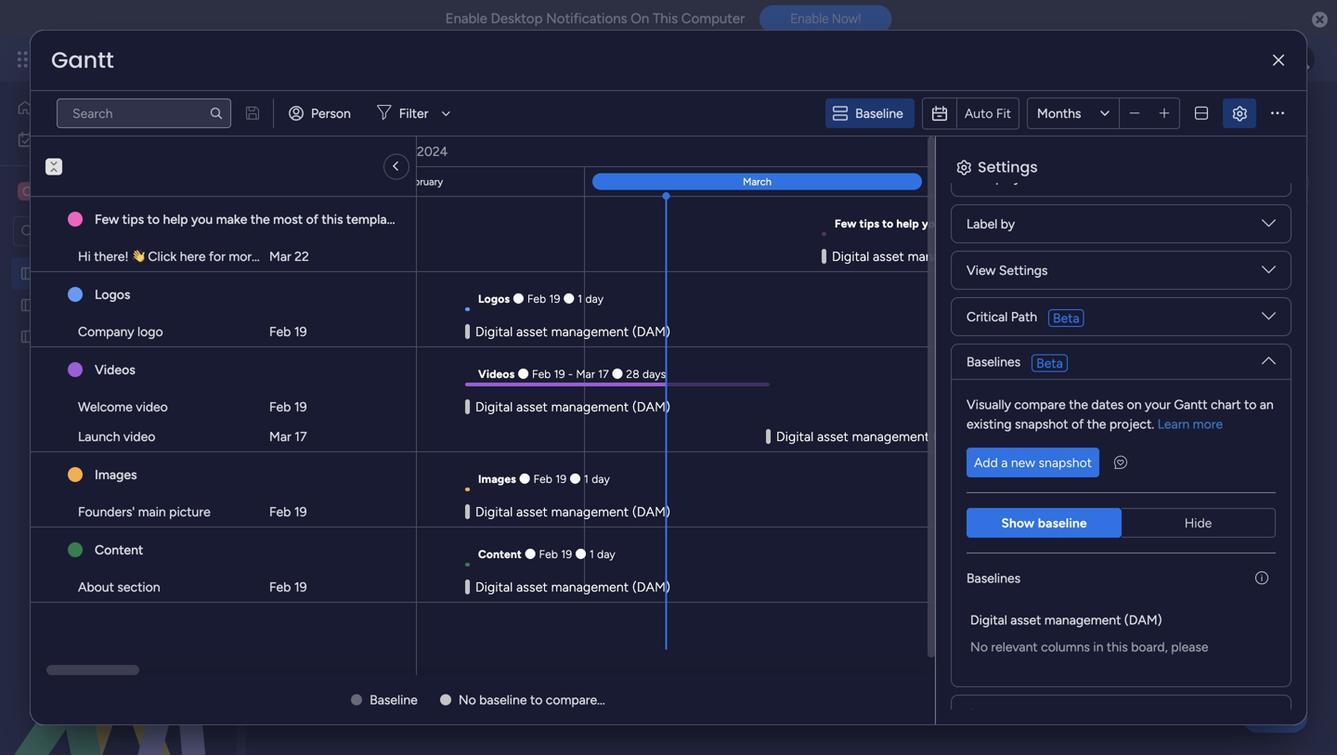 Task type: describe. For each thing, give the bounding box(es) containing it.
creative requests
[[44, 297, 146, 313]]

section
[[117, 579, 160, 595]]

0 horizontal spatial tips
[[122, 211, 144, 227]]

angle right image
[[395, 158, 399, 175]]

activity button
[[1085, 102, 1173, 132]]

whiteboard
[[597, 174, 666, 190]]

package
[[415, 141, 463, 157]]

0 horizontal spatial you
[[191, 211, 213, 227]]

main
[[138, 504, 166, 520]]

monday
[[83, 49, 146, 70]]

website homepage redesign
[[44, 329, 210, 345]]

0 horizontal spatial few
[[95, 211, 119, 227]]

more for learn more about this package of templates here: https://youtu.be/9x6_kyyrn_e
[[320, 141, 350, 157]]

https://youtu.be/9x6_kyyrn_e
[[576, 141, 755, 157]]

this down the integrate
[[1040, 217, 1060, 230]]

invite
[[1215, 109, 1247, 125]]

of inside visually compare the dates on your gantt chart to an existing snapshot of the project.
[[1072, 416, 1084, 432]]

0 horizontal spatial few tips to help you make the most of this template :)
[[95, 211, 410, 227]]

hi
[[78, 248, 91, 264]]

management inside list box
[[118, 266, 194, 281]]

home option
[[11, 93, 226, 123]]

auto fit
[[965, 105, 1012, 121]]

label by
[[967, 216, 1015, 232]]

launch video
[[78, 429, 155, 444]]

content for content ● feb 19 ● 1 day
[[478, 548, 522, 561]]

1 horizontal spatial :)
[[1113, 217, 1121, 230]]

this
[[653, 10, 678, 27]]

learn more
[[1158, 416, 1223, 432]]

Search in workspace field
[[39, 221, 155, 242]]

new
[[1011, 455, 1036, 471]]

my work option
[[11, 124, 226, 154]]

more for learn more
[[1193, 416, 1223, 432]]

snapshot inside visually compare the dates on your gantt chart to an existing snapshot of the project.
[[1015, 416, 1069, 432]]

picture
[[169, 504, 211, 520]]

online docs button
[[657, 167, 755, 197]]

management for digital asset management (dam) group
[[1045, 612, 1122, 628]]

q1
[[398, 144, 414, 159]]

hi there!   👋  click here for more information  →
[[78, 248, 346, 264]]

no relevant columns in this board, please
[[971, 639, 1209, 655]]

team
[[400, 174, 431, 190]]

show
[[1002, 515, 1035, 531]]

more dots image
[[1272, 107, 1285, 120]]

baseline for show
[[1038, 515, 1087, 531]]

beta for baselines
[[1037, 355, 1063, 371]]

1 horizontal spatial most
[[996, 217, 1023, 230]]

february
[[403, 176, 443, 188]]

please
[[1172, 639, 1209, 655]]

workspace image
[[18, 181, 36, 202]]

website
[[44, 329, 91, 345]]

4 dapulse dropdown down arrow image from the top
[[1262, 346, 1276, 367]]

workload
[[434, 174, 489, 190]]

critical path
[[967, 309, 1038, 325]]

arrow down image
[[435, 102, 457, 124]]

v2 collapse down image
[[46, 152, 62, 164]]

lottie animation image
[[0, 568, 237, 755]]

invite / 1 button
[[1181, 102, 1273, 132]]

notifications
[[546, 10, 628, 27]]

critical
[[967, 309, 1008, 325]]

0 horizontal spatial template
[[346, 211, 399, 227]]

of right "label by"
[[1026, 217, 1037, 230]]

empty
[[725, 257, 757, 271]]

enable desktop notifications on this computer
[[446, 10, 745, 27]]

0 horizontal spatial most
[[273, 211, 303, 227]]

/
[[1251, 109, 1256, 125]]

no baseline to compare with
[[459, 692, 626, 708]]

welcome
[[78, 399, 133, 415]]

0 vertical spatial person button
[[281, 98, 362, 128]]

activity
[[1093, 109, 1138, 125]]

angle down image
[[366, 225, 375, 239]]

add a new snapshot button
[[967, 448, 1100, 477]]

asset up q1 2024 on the left
[[382, 96, 461, 137]]

1 for logos ● feb 19 ● 1 day
[[578, 292, 583, 306]]

invite / 1
[[1215, 109, 1264, 125]]

john smith image
[[1286, 45, 1315, 74]]

c
[[22, 183, 32, 199]]

filter
[[399, 105, 429, 121]]

show baseline
[[1002, 515, 1087, 531]]

v2 user feedback image
[[1115, 456, 1128, 469]]

of up 22 at top
[[306, 211, 319, 227]]

path
[[1011, 309, 1038, 325]]

1 horizontal spatial help
[[897, 217, 919, 230]]

0 horizontal spatial digital asset management (dam)
[[44, 266, 236, 281]]

my work
[[43, 131, 92, 147]]

content ● feb 19 ● 1 day
[[478, 548, 616, 561]]

project.
[[1110, 416, 1155, 432]]

group
[[967, 170, 1004, 185]]

enable now! button
[[760, 5, 892, 33]]

asset inside heading
[[1011, 612, 1042, 628]]

this inside digital asset management (dam) group
[[1107, 639, 1128, 655]]

0 vertical spatial person
[[311, 105, 351, 121]]

relevant
[[992, 639, 1038, 655]]

the left the dates at the bottom right of the page
[[1069, 397, 1089, 412]]

visually compare the dates on your gantt chart to an existing snapshot of the project.
[[967, 397, 1274, 432]]

add a new snapshot
[[974, 455, 1092, 471]]

-
[[568, 367, 573, 381]]

board,
[[1132, 639, 1168, 655]]

learn for learn more about this package of templates here: https://youtu.be/9x6_kyyrn_e
[[284, 141, 316, 157]]

0 horizontal spatial make
[[216, 211, 247, 227]]

1 horizontal spatial make
[[945, 217, 973, 230]]

videos for videos ● feb 19 - mar 17 ● 28 days
[[478, 367, 515, 381]]

(dam) for digital asset management (dam) group
[[1125, 612, 1163, 628]]

asset inside list box
[[84, 266, 115, 281]]

digital asset management (dam) for digital asset management (dam) field
[[282, 96, 775, 137]]

help button
[[1243, 702, 1308, 733]]

1 horizontal spatial few tips to help you make the most of this template :)
[[835, 217, 1121, 230]]

public board image for creative requests
[[20, 296, 37, 314]]

integrate
[[1009, 174, 1062, 190]]

0 horizontal spatial :)
[[402, 211, 410, 227]]

click
[[148, 248, 177, 264]]

auto fit button
[[958, 98, 1019, 128]]

images for images
[[95, 467, 137, 483]]

dapulse x slim image
[[1274, 54, 1285, 67]]

enable for enable desktop notifications on this computer
[[446, 10, 488, 27]]

team workload button
[[386, 167, 503, 197]]

hide
[[1185, 515, 1213, 531]]

homepage
[[95, 329, 157, 345]]

videos ● feb 19 - mar 17 ● 28 days
[[478, 367, 666, 381]]

on
[[631, 10, 650, 27]]

0 horizontal spatial help
[[163, 211, 188, 227]]

color
[[967, 706, 999, 722]]

1 vertical spatial person
[[634, 224, 674, 239]]

march
[[743, 176, 772, 188]]

digital inside list box
[[44, 266, 81, 281]]

founders' main picture
[[78, 504, 211, 520]]

feb 19 for about section
[[269, 579, 307, 595]]

0 vertical spatial settings
[[978, 157, 1038, 177]]

Gantt field
[[46, 45, 119, 76]]

1 for images ● feb 19 ● 1 day
[[584, 472, 589, 486]]

dapulse dropdown down arrow image for settings
[[1262, 263, 1276, 284]]

no for no relevant columns in this board, please
[[971, 639, 988, 655]]

select product image
[[17, 50, 35, 69]]

logos for logos ● feb 19 ● 1 day
[[478, 292, 510, 306]]

fit
[[997, 105, 1012, 121]]

feb 19 for founders' main picture
[[269, 504, 307, 520]]

1 horizontal spatial 17
[[598, 367, 609, 381]]

👋
[[132, 248, 145, 264]]

feb 19 for company logo
[[269, 324, 307, 340]]

digital for digital asset management (dam) group
[[971, 612, 1008, 628]]

baseline button
[[826, 98, 915, 128]]

v2 collapse up image
[[46, 165, 62, 177]]

new
[[289, 224, 316, 239]]

asset inside button
[[319, 224, 350, 239]]

here:
[[544, 141, 573, 157]]

filter button
[[370, 98, 457, 128]]

videos for videos
[[95, 362, 135, 378]]

day for images ● feb 19 ● 1 day
[[592, 472, 610, 486]]

files
[[769, 174, 795, 190]]

baseline for no
[[480, 692, 527, 708]]



Task type: locate. For each thing, give the bounding box(es) containing it.
tips down add view icon
[[860, 217, 880, 230]]

more left about
[[320, 141, 350, 157]]

creative down v2 collapse up image
[[43, 183, 100, 200]]

public board image left website
[[20, 328, 37, 346]]

video down welcome video
[[123, 429, 155, 444]]

my work link
[[11, 124, 226, 154]]

work
[[64, 131, 92, 147]]

1 dapulse dropdown down arrow image from the top
[[1262, 216, 1276, 237]]

mar 17
[[269, 429, 307, 444]]

0 horizontal spatial baseline
[[370, 692, 418, 708]]

few tips to help you make the most of this template :) down the group
[[835, 217, 1121, 230]]

help
[[1259, 708, 1292, 727]]

help up click
[[163, 211, 188, 227]]

new asset
[[289, 224, 350, 239]]

person left the filter popup button
[[311, 105, 351, 121]]

1 horizontal spatial few
[[835, 217, 857, 230]]

learn more about this package of templates here: https://youtu.be/9x6_kyyrn_e
[[284, 141, 755, 157]]

marketing
[[653, 257, 703, 271]]

settings down fit
[[978, 157, 1038, 177]]

make
[[216, 211, 247, 227], [945, 217, 973, 230]]

0 horizontal spatial gantt
[[51, 45, 114, 76]]

home link
[[11, 93, 226, 123]]

template
[[346, 211, 399, 227], [1062, 217, 1110, 230]]

2 feb 19 from the top
[[269, 399, 307, 415]]

Digital asset management (DAM) field
[[278, 96, 779, 137]]

by right the group
[[1007, 170, 1021, 185]]

1 vertical spatial settings
[[999, 262, 1048, 278]]

add view image
[[853, 175, 860, 189]]

1 horizontal spatial digital asset management (dam)
[[282, 96, 775, 137]]

snapshot inside button
[[1039, 455, 1092, 471]]

4 feb 19 from the top
[[269, 579, 307, 595]]

you up here
[[191, 211, 213, 227]]

mar for mar 17
[[269, 429, 291, 444]]

collapse board header image
[[1290, 175, 1305, 190]]

0 horizontal spatial logos
[[95, 287, 130, 302]]

mar for mar 22
[[269, 248, 291, 264]]

the left "new"
[[251, 211, 270, 227]]

1 horizontal spatial person
[[634, 224, 674, 239]]

person button up marketing
[[604, 217, 685, 246]]

→
[[333, 248, 346, 264]]

1 horizontal spatial you
[[922, 217, 942, 230]]

public board image for website homepage redesign
[[20, 328, 37, 346]]

columns
[[1041, 639, 1091, 655]]

digital up relevant
[[971, 612, 1008, 628]]

about section
[[78, 579, 160, 595]]

dapulse dropdown down arrow image for path
[[1262, 309, 1276, 330]]

1 horizontal spatial learn
[[1158, 416, 1190, 432]]

2 horizontal spatial management
[[1045, 612, 1122, 628]]

enable for enable now!
[[791, 11, 829, 26]]

day for content ● feb 19 ● 1 day
[[597, 548, 616, 561]]

0 horizontal spatial person button
[[281, 98, 362, 128]]

1 feb 19 from the top
[[269, 324, 307, 340]]

learn inside button
[[284, 141, 316, 157]]

(dam) up board,
[[1125, 612, 1163, 628]]

this right in
[[1107, 639, 1128, 655]]

view down the label in the right top of the page
[[967, 262, 996, 278]]

images down launch video
[[95, 467, 137, 483]]

0 horizontal spatial content
[[95, 542, 143, 558]]

view right files
[[799, 174, 828, 190]]

1 vertical spatial baseline
[[370, 692, 418, 708]]

digital asset management (dam) up columns
[[971, 612, 1163, 628]]

option
[[0, 257, 237, 261]]

few down creative assets
[[95, 211, 119, 227]]

1 horizontal spatial view
[[967, 262, 996, 278]]

content for content
[[95, 542, 143, 558]]

1 enable from the left
[[446, 10, 488, 27]]

0 vertical spatial video
[[136, 399, 168, 415]]

now!
[[832, 11, 861, 26]]

collaborative
[[517, 174, 594, 190]]

this
[[390, 141, 411, 157], [322, 211, 343, 227], [1040, 217, 1060, 230], [1107, 639, 1128, 655]]

videos left - at the left
[[478, 367, 515, 381]]

(dam)
[[680, 96, 775, 137], [198, 266, 236, 281], [1125, 612, 1163, 628]]

snapshot up add a new snapshot button
[[1015, 416, 1069, 432]]

1 vertical spatial baseline
[[480, 692, 527, 708]]

of right "package" at the top of the page
[[467, 141, 479, 157]]

1 horizontal spatial images
[[478, 472, 516, 486]]

1 horizontal spatial tips
[[860, 217, 880, 230]]

2 horizontal spatial digital asset management (dam)
[[971, 612, 1163, 628]]

snapshot right new
[[1039, 455, 1092, 471]]

requests
[[96, 297, 146, 313]]

gantt up learn more on the right of the page
[[1174, 397, 1208, 412]]

0 horizontal spatial enable
[[446, 10, 488, 27]]

2 dapulse dropdown down arrow image from the top
[[1262, 263, 1276, 284]]

most up view settings
[[996, 217, 1023, 230]]

1 vertical spatial gantt
[[1174, 397, 1208, 412]]

0 horizontal spatial person
[[311, 105, 351, 121]]

1 vertical spatial video
[[123, 429, 155, 444]]

chart
[[1211, 397, 1242, 412]]

1 baselines from the top
[[967, 354, 1021, 370]]

3 dapulse dropdown down arrow image from the top
[[1262, 309, 1276, 330]]

gantt inside visually compare the dates on your gantt chart to an existing snapshot of the project.
[[1174, 397, 1208, 412]]

Filter dashboard by text search field
[[57, 98, 231, 128]]

to inside visually compare the dates on your gantt chart to an existing snapshot of the project.
[[1245, 397, 1257, 412]]

2 vertical spatial digital
[[971, 612, 1008, 628]]

0 horizontal spatial more
[[229, 248, 259, 264]]

creative up website
[[44, 297, 93, 313]]

add to favorites image
[[819, 107, 838, 126]]

digital up about
[[282, 96, 375, 137]]

0 vertical spatial snapshot
[[1015, 416, 1069, 432]]

●
[[513, 292, 524, 306], [564, 292, 575, 306], [518, 367, 529, 381], [612, 367, 624, 381], [519, 472, 531, 486], [570, 472, 581, 486], [525, 548, 536, 561], [575, 548, 587, 561]]

files view
[[769, 174, 828, 190]]

2 vertical spatial more
[[1193, 416, 1223, 432]]

management for digital asset management (dam) field
[[469, 96, 673, 137]]

creative inside workspace selection element
[[43, 183, 100, 200]]

your
[[1145, 397, 1171, 412]]

(dam) for digital asset management (dam) field
[[680, 96, 775, 137]]

1 up the content ● feb 19 ● 1 day
[[584, 472, 589, 486]]

1 vertical spatial (dam)
[[198, 266, 236, 281]]

learn more about this package of templates here: https://youtu.be/9x6_kyyrn_e button
[[281, 137, 822, 160]]

redesign
[[160, 329, 210, 345]]

3 feb 19 from the top
[[269, 504, 307, 520]]

2 vertical spatial digital asset management (dam)
[[971, 612, 1163, 628]]

1 vertical spatial beta
[[1037, 355, 1063, 371]]

no for no baseline to compare with
[[459, 692, 476, 708]]

1 vertical spatial mar
[[576, 367, 595, 381]]

settings
[[978, 157, 1038, 177], [999, 262, 1048, 278]]

images ● feb 19 ● 1 day
[[478, 472, 610, 486]]

this inside button
[[390, 141, 411, 157]]

digital asset management (dam) group
[[967, 610, 1276, 657]]

1 horizontal spatial content
[[478, 548, 522, 561]]

0 vertical spatial day
[[586, 292, 604, 306]]

images up the content ● feb 19 ● 1 day
[[478, 472, 516, 486]]

1 horizontal spatial management
[[469, 96, 673, 137]]

enable left now! at the top of the page
[[791, 11, 829, 26]]

in
[[1094, 639, 1104, 655]]

0 vertical spatial view
[[799, 174, 828, 190]]

1 public board image from the top
[[20, 296, 37, 314]]

mar
[[269, 248, 291, 264], [576, 367, 595, 381], [269, 429, 291, 444]]

1 for content ● feb 19 ● 1 day
[[590, 548, 595, 561]]

lottie animation element
[[0, 568, 237, 755]]

v2 plus image
[[1160, 107, 1170, 120]]

0 vertical spatial gantt
[[51, 45, 114, 76]]

v2 minus image
[[1130, 107, 1140, 120]]

dapulse dropdown down arrow image
[[1262, 707, 1276, 728]]

by right color at the bottom right of page
[[1002, 706, 1016, 722]]

1 horizontal spatial logos
[[478, 292, 510, 306]]

19
[[549, 292, 561, 306], [294, 324, 307, 340], [554, 367, 565, 381], [294, 399, 307, 415], [556, 472, 567, 486], [294, 504, 307, 520], [561, 548, 572, 561], [294, 579, 307, 595]]

list box containing digital asset management (dam)
[[0, 254, 237, 603]]

public board image
[[20, 265, 37, 282]]

v2 split view image
[[1196, 107, 1209, 120]]

of left project.
[[1072, 416, 1084, 432]]

28
[[626, 367, 640, 381]]

0 vertical spatial by
[[1007, 170, 1021, 185]]

2 vertical spatial day
[[597, 548, 616, 561]]

beta right path
[[1053, 310, 1080, 326]]

0 vertical spatial baseline
[[1038, 515, 1087, 531]]

company
[[78, 324, 134, 340]]

digital down hi
[[44, 266, 81, 281]]

product
[[582, 257, 622, 271]]

few down add view icon
[[835, 217, 857, 230]]

baselines down show
[[967, 570, 1021, 586]]

an
[[1260, 397, 1274, 412]]

digital for digital asset management (dam) field
[[282, 96, 375, 137]]

make down the group
[[945, 217, 973, 230]]

on
[[1127, 397, 1142, 412]]

learn down the your
[[1158, 416, 1190, 432]]

0 horizontal spatial digital
[[44, 266, 81, 281]]

2 enable from the left
[[791, 11, 829, 26]]

compare inside visually compare the dates on your gantt chart to an existing snapshot of the project.
[[1015, 397, 1066, 412]]

view
[[799, 174, 828, 190], [967, 262, 996, 278]]

make up for
[[216, 211, 247, 227]]

1 down product
[[578, 292, 583, 306]]

1 vertical spatial 17
[[295, 429, 307, 444]]

2 vertical spatial management
[[1045, 612, 1122, 628]]

digital asset management (dam) down 👋
[[44, 266, 236, 281]]

asset up relevant
[[1011, 612, 1042, 628]]

baselines up the visually
[[967, 354, 1021, 370]]

1 vertical spatial baselines
[[967, 570, 1021, 586]]

(dam) down for
[[198, 266, 236, 281]]

creative inside list box
[[44, 297, 93, 313]]

1 vertical spatial no
[[459, 692, 476, 708]]

integrate button
[[977, 163, 1157, 202]]

1 inside button
[[1259, 109, 1264, 125]]

logos
[[95, 287, 130, 302], [478, 292, 510, 306]]

video up launch video
[[136, 399, 168, 415]]

launch
[[78, 429, 120, 444]]

feb 19
[[269, 324, 307, 340], [269, 399, 307, 415], [269, 504, 307, 520], [269, 579, 307, 595]]

(dam) up docs
[[680, 96, 775, 137]]

to
[[147, 211, 160, 227], [883, 217, 894, 230], [1245, 397, 1257, 412], [530, 692, 543, 708]]

by
[[1007, 170, 1021, 185], [1001, 216, 1015, 232], [1002, 706, 1016, 722]]

compare right the visually
[[1015, 397, 1066, 412]]

logos ● feb 19 ● 1 day
[[478, 292, 604, 306]]

0 vertical spatial baselines
[[967, 354, 1021, 370]]

person button up about
[[281, 98, 362, 128]]

asset down there!
[[84, 266, 115, 281]]

more down "chart"
[[1193, 416, 1223, 432]]

templates
[[482, 141, 540, 157]]

most up mar 22
[[273, 211, 303, 227]]

1 horizontal spatial compare
[[1015, 397, 1066, 412]]

view inside "button"
[[799, 174, 828, 190]]

digital asset management (dam) heading
[[971, 610, 1163, 630]]

about
[[353, 141, 387, 157]]

video for welcome video
[[136, 399, 168, 415]]

learn left about
[[284, 141, 316, 157]]

0 horizontal spatial 17
[[295, 429, 307, 444]]

content down images ● feb 19 ● 1 day
[[478, 548, 522, 561]]

feb 19 for welcome video
[[269, 399, 307, 415]]

creative for creative assets
[[43, 183, 100, 200]]

None search field
[[57, 98, 231, 128]]

1 vertical spatial management
[[118, 266, 194, 281]]

0 horizontal spatial view
[[799, 174, 828, 190]]

color by
[[967, 706, 1016, 722]]

beta for critical path
[[1053, 310, 1080, 326]]

content
[[95, 542, 143, 558], [478, 548, 522, 561]]

learn for learn more
[[1158, 416, 1190, 432]]

1 vertical spatial day
[[592, 472, 610, 486]]

1 vertical spatial by
[[1001, 216, 1015, 232]]

baselines
[[967, 354, 1021, 370], [967, 570, 1021, 586]]

management inside heading
[[1045, 612, 1122, 628]]

2 horizontal spatial (dam)
[[1125, 612, 1163, 628]]

docs
[[712, 174, 742, 190]]

:) down integrate button
[[1113, 217, 1121, 230]]

1 horizontal spatial (dam)
[[680, 96, 775, 137]]

by for color by
[[1002, 706, 1016, 722]]

hide button
[[1122, 508, 1276, 538]]

asset up →
[[319, 224, 350, 239]]

by right the label in the right top of the page
[[1001, 216, 1015, 232]]

label
[[967, 216, 998, 232]]

videos down homepage
[[95, 362, 135, 378]]

help left the label in the right top of the page
[[897, 217, 919, 230]]

no inside digital asset management (dam) group
[[971, 639, 988, 655]]

1 right the "/"
[[1259, 109, 1264, 125]]

the down the group
[[976, 217, 993, 230]]

0 vertical spatial baseline
[[856, 105, 904, 121]]

workspace selection element
[[18, 180, 149, 203]]

management up here:
[[469, 96, 673, 137]]

video for launch video
[[123, 429, 155, 444]]

team workload
[[400, 174, 489, 190]]

:) right angle down image
[[402, 211, 410, 227]]

0 vertical spatial 17
[[598, 367, 609, 381]]

1 horizontal spatial baseline
[[1038, 515, 1087, 531]]

0 vertical spatial creative
[[43, 183, 100, 200]]

0 horizontal spatial baseline
[[480, 692, 527, 708]]

Search field
[[538, 219, 594, 245]]

days
[[643, 367, 666, 381]]

2 horizontal spatial digital
[[971, 612, 1008, 628]]

person up marketing
[[634, 224, 674, 239]]

1 down images ● feb 19 ● 1 day
[[590, 548, 595, 561]]

0 horizontal spatial compare
[[546, 692, 597, 708]]

by for label by
[[1001, 216, 1015, 232]]

digital asset management (dam) inside digital asset management (dam) group
[[971, 612, 1163, 628]]

beta down path
[[1037, 355, 1063, 371]]

0 vertical spatial digital asset management (dam)
[[282, 96, 775, 137]]

existing
[[967, 416, 1012, 432]]

2 baselines from the top
[[967, 570, 1021, 586]]

gantt up home
[[51, 45, 114, 76]]

logos for logos
[[95, 287, 130, 302]]

list box
[[0, 254, 237, 603]]

1 vertical spatial more
[[229, 248, 259, 264]]

enable inside button
[[791, 11, 829, 26]]

0 horizontal spatial learn
[[284, 141, 316, 157]]

1 horizontal spatial digital
[[282, 96, 375, 137]]

tips down assets
[[122, 211, 144, 227]]

2 horizontal spatial more
[[1193, 416, 1223, 432]]

(dam) inside list box
[[198, 266, 236, 281]]

0 vertical spatial public board image
[[20, 296, 37, 314]]

settings up path
[[999, 262, 1048, 278]]

q1 2024
[[398, 144, 448, 159]]

founders'
[[78, 504, 135, 520]]

1 horizontal spatial no
[[971, 639, 988, 655]]

0 vertical spatial more
[[320, 141, 350, 157]]

my
[[43, 131, 61, 147]]

baseline
[[856, 105, 904, 121], [370, 692, 418, 708]]

this up angle right icon at the top of page
[[390, 141, 411, 157]]

dapulse close image
[[1313, 11, 1328, 30]]

you left the label in the right top of the page
[[922, 217, 942, 230]]

by for group by
[[1007, 170, 1021, 185]]

1 vertical spatial person button
[[604, 217, 685, 246]]

1 horizontal spatial person button
[[604, 217, 685, 246]]

more inside button
[[320, 141, 350, 157]]

0 vertical spatial management
[[469, 96, 673, 137]]

(dam) inside heading
[[1125, 612, 1163, 628]]

2 public board image from the top
[[20, 328, 37, 346]]

public board image down public board icon
[[20, 296, 37, 314]]

baseline inside show baseline button
[[1038, 515, 1087, 531]]

1 vertical spatial compare
[[546, 692, 597, 708]]

2024
[[417, 144, 448, 159]]

1 vertical spatial creative
[[44, 297, 93, 313]]

digital asset management (dam)
[[282, 96, 775, 137], [44, 266, 236, 281], [971, 612, 1163, 628]]

months
[[1038, 105, 1082, 121]]

creative for creative requests
[[44, 297, 93, 313]]

dapulse dropdown down arrow image for by
[[1262, 216, 1276, 237]]

computer
[[682, 10, 745, 27]]

the down the dates at the bottom right of the page
[[1087, 416, 1107, 432]]

0 vertical spatial (dam)
[[680, 96, 775, 137]]

baseline inside baseline popup button
[[856, 105, 904, 121]]

digital asset management (dam) for digital asset management (dam) group
[[971, 612, 1163, 628]]

management up no relevant columns in this board, please
[[1045, 612, 1122, 628]]

auto
[[965, 105, 993, 121]]

enable left desktop
[[446, 10, 488, 27]]

digital inside "digital asset management (dam)" heading
[[971, 612, 1008, 628]]

1 vertical spatial public board image
[[20, 328, 37, 346]]

day for logos ● feb 19 ● 1 day
[[586, 292, 604, 306]]

1 horizontal spatial enable
[[791, 11, 829, 26]]

search image
[[209, 106, 224, 121]]

public board image
[[20, 296, 37, 314], [20, 328, 37, 346]]

1 horizontal spatial gantt
[[1174, 397, 1208, 412]]

this right "new"
[[322, 211, 343, 227]]

of inside button
[[467, 141, 479, 157]]

0 horizontal spatial images
[[95, 467, 137, 483]]

content up about section
[[95, 542, 143, 558]]

management down click
[[118, 266, 194, 281]]

group by
[[967, 170, 1021, 185]]

more right for
[[229, 248, 259, 264]]

here
[[180, 248, 206, 264]]

compare left with
[[546, 692, 597, 708]]

company logo
[[78, 324, 163, 340]]

few tips to help you make the most of this template :) up for
[[95, 211, 410, 227]]

0 vertical spatial beta
[[1053, 310, 1080, 326]]

0 horizontal spatial no
[[459, 692, 476, 708]]

person button
[[281, 98, 362, 128], [604, 217, 685, 246]]

enable now!
[[791, 11, 861, 26]]

dapulse dropdown down arrow image
[[1262, 216, 1276, 237], [1262, 263, 1276, 284], [1262, 309, 1276, 330], [1262, 346, 1276, 367]]

dates
[[1092, 397, 1124, 412]]

images for images ● feb 19 ● 1 day
[[478, 472, 516, 486]]

1 vertical spatial view
[[967, 262, 996, 278]]

digital asset management (dam) up learn more about this package of templates here: https://youtu.be/9x6_kyyrn_e
[[282, 96, 775, 137]]

1 horizontal spatial template
[[1062, 217, 1110, 230]]

1 vertical spatial digital asset management (dam)
[[44, 266, 236, 281]]

1
[[1259, 109, 1264, 125], [578, 292, 583, 306], [584, 472, 589, 486], [590, 548, 595, 561]]

more
[[320, 141, 350, 157], [229, 248, 259, 264], [1193, 416, 1223, 432]]

videos
[[95, 362, 135, 378], [478, 367, 515, 381]]

visually
[[967, 397, 1012, 412]]

v2 info image
[[1256, 570, 1269, 586]]

view settings
[[967, 262, 1048, 278]]



Task type: vqa. For each thing, say whether or not it's contained in the screenshot.
the top more
yes



